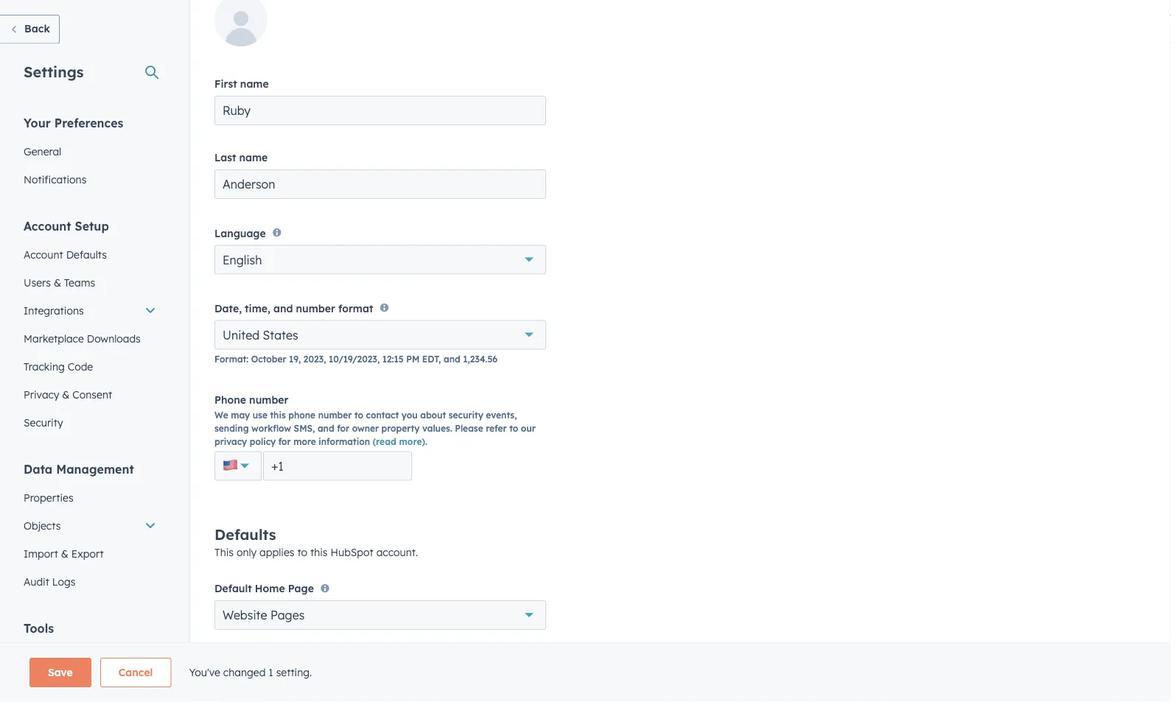 Task type: locate. For each thing, give the bounding box(es) containing it.
workflow
[[251, 423, 291, 434]]

number left format
[[296, 302, 335, 315]]

0 horizontal spatial defaults
[[66, 248, 107, 261]]

1 horizontal spatial for
[[337, 423, 349, 434]]

and inside we may use this phone number to contact you about security events, sending workflow sms, and for owner property values. please refer to our privacy policy for more information
[[318, 423, 334, 434]]

applies
[[259, 546, 294, 559]]

united
[[223, 328, 260, 343]]

privacy & consent
[[24, 388, 112, 401]]

this up workflow
[[270, 410, 286, 421]]

and right sms,
[[318, 423, 334, 434]]

use
[[253, 410, 268, 421]]

account for account setup
[[24, 219, 71, 233]]

marketplace downloads
[[24, 332, 141, 345]]

save
[[48, 666, 73, 679]]

& for export
[[61, 547, 68, 560]]

3 , from the left
[[439, 354, 441, 365]]

1 horizontal spatial ,
[[377, 354, 380, 365]]

& right privacy
[[62, 388, 70, 401]]

account up users
[[24, 248, 63, 261]]

defaults up the only
[[214, 525, 276, 544]]

,
[[324, 354, 326, 365], [377, 354, 380, 365], [439, 354, 441, 365]]

1 horizontal spatial and
[[318, 423, 334, 434]]

0 vertical spatial account
[[24, 219, 71, 233]]

1 horizontal spatial defaults
[[214, 525, 276, 544]]

users & teams
[[24, 276, 95, 289]]

name
[[240, 77, 269, 90], [239, 151, 268, 164]]

tools
[[24, 621, 54, 636]]

code
[[68, 360, 93, 373]]

1 account from the top
[[24, 219, 71, 233]]

to left our
[[509, 423, 518, 434]]

tracking code link
[[15, 353, 165, 381]]

account setup element
[[15, 218, 165, 437]]

data management
[[24, 462, 134, 477]]

security
[[449, 410, 483, 421]]

website pages button
[[214, 601, 546, 630]]

0 vertical spatial and
[[273, 302, 293, 315]]

0 horizontal spatial and
[[273, 302, 293, 315]]

0 vertical spatial name
[[240, 77, 269, 90]]

english button
[[214, 245, 546, 274]]

0 vertical spatial number
[[296, 302, 335, 315]]

users
[[24, 276, 51, 289]]

privacy
[[24, 388, 59, 401]]

(read more) link
[[373, 436, 425, 448]]

account defaults
[[24, 248, 107, 261]]

(read more) .
[[373, 436, 427, 448]]

& inside users & teams "link"
[[54, 276, 61, 289]]

name for last name
[[239, 151, 268, 164]]

preferences
[[54, 115, 123, 130]]

for up the information
[[337, 423, 349, 434]]

Last name text field
[[214, 170, 546, 199]]

name right first
[[240, 77, 269, 90]]

0 horizontal spatial to
[[297, 546, 307, 559]]

save button
[[29, 658, 91, 688]]

format : october 19, 2023 , 10/19/2023 , 12:15 pm edt , and 1,234.56
[[214, 354, 498, 365]]

tracking
[[24, 360, 65, 373]]

2 horizontal spatial ,
[[439, 354, 441, 365]]

properties link
[[15, 484, 165, 512]]

, left 12:15
[[377, 354, 380, 365]]

& right users
[[54, 276, 61, 289]]

for down workflow
[[278, 436, 291, 448]]

number
[[296, 302, 335, 315], [249, 393, 289, 406], [318, 410, 352, 421]]

united states button
[[214, 320, 546, 350]]

phone number
[[214, 393, 289, 406]]

& for teams
[[54, 276, 61, 289]]

1 vertical spatial for
[[278, 436, 291, 448]]

downloads
[[87, 332, 141, 345]]

this
[[214, 546, 234, 559]]

1 vertical spatial to
[[509, 423, 518, 434]]

and right the time,
[[273, 302, 293, 315]]

number up the information
[[318, 410, 352, 421]]

first
[[214, 77, 237, 90]]

tracking code
[[24, 360, 93, 373]]

2 vertical spatial and
[[318, 423, 334, 434]]

this left hubspot
[[310, 546, 328, 559]]

name right last
[[239, 151, 268, 164]]

defaults inside defaults this only applies to this hubspot account.
[[214, 525, 276, 544]]

2 vertical spatial to
[[297, 546, 307, 559]]

events,
[[486, 410, 517, 421]]

more
[[293, 436, 316, 448]]

refer
[[486, 423, 507, 434]]

2 vertical spatial &
[[61, 547, 68, 560]]

1 vertical spatial account
[[24, 248, 63, 261]]

0 horizontal spatial for
[[278, 436, 291, 448]]

1 vertical spatial &
[[62, 388, 70, 401]]

this
[[270, 410, 286, 421], [310, 546, 328, 559]]

1 , from the left
[[324, 354, 326, 365]]

1 vertical spatial and
[[444, 354, 460, 365]]

first name
[[214, 77, 269, 90]]

& inside import & export link
[[61, 547, 68, 560]]

, right pm
[[439, 354, 441, 365]]

None telephone field
[[263, 452, 412, 481]]

for
[[337, 423, 349, 434], [278, 436, 291, 448]]

1 vertical spatial this
[[310, 546, 328, 559]]

account
[[24, 219, 71, 233], [24, 248, 63, 261]]

number up use
[[249, 393, 289, 406]]

account.
[[376, 546, 418, 559]]

back
[[24, 22, 50, 35]]

0 vertical spatial &
[[54, 276, 61, 289]]

1 vertical spatial defaults
[[214, 525, 276, 544]]

pm
[[406, 354, 420, 365]]

and right edt
[[444, 354, 460, 365]]

to up owner
[[354, 410, 363, 421]]

to right applies
[[297, 546, 307, 559]]

settings
[[24, 62, 84, 81]]

account inside account defaults "link"
[[24, 248, 63, 261]]

1,234.56
[[463, 354, 498, 365]]

& inside privacy & consent link
[[62, 388, 70, 401]]

1 horizontal spatial to
[[354, 410, 363, 421]]

0 horizontal spatial ,
[[324, 354, 326, 365]]

defaults up users & teams "link"
[[66, 248, 107, 261]]

about
[[420, 410, 446, 421]]

objects button
[[15, 512, 165, 540]]

&
[[54, 276, 61, 289], [62, 388, 70, 401], [61, 547, 68, 560]]

, left 10/19/2023
[[324, 354, 326, 365]]

your preferences
[[24, 115, 123, 130]]

pages
[[270, 608, 305, 623]]

hubspot
[[331, 546, 373, 559]]

marketplace
[[24, 332, 84, 345]]

0 horizontal spatial this
[[270, 410, 286, 421]]

2 account from the top
[[24, 248, 63, 261]]

1
[[269, 666, 273, 679]]

edit button
[[214, 0, 268, 52]]

12:15
[[382, 354, 404, 365]]

1 vertical spatial name
[[239, 151, 268, 164]]

properties
[[24, 491, 73, 504]]

account setup
[[24, 219, 109, 233]]

to
[[354, 410, 363, 421], [509, 423, 518, 434], [297, 546, 307, 559]]

import & export link
[[15, 540, 165, 568]]

sms,
[[294, 423, 315, 434]]

0 vertical spatial this
[[270, 410, 286, 421]]

1 horizontal spatial this
[[310, 546, 328, 559]]

& left export
[[61, 547, 68, 560]]

objects
[[24, 519, 61, 532]]

2 vertical spatial number
[[318, 410, 352, 421]]

defaults inside "link"
[[66, 248, 107, 261]]

october
[[251, 354, 286, 365]]

data management element
[[15, 461, 165, 596]]

account up the account defaults
[[24, 219, 71, 233]]

0 vertical spatial defaults
[[66, 248, 107, 261]]

2 horizontal spatial and
[[444, 354, 460, 365]]



Task type: vqa. For each thing, say whether or not it's contained in the screenshot.
the search hubspot search box
no



Task type: describe. For each thing, give the bounding box(es) containing it.
2 , from the left
[[377, 354, 380, 365]]

(read
[[373, 436, 396, 448]]

we may use this phone number to contact you about security events, sending workflow sms, and for owner property values. please refer to our privacy policy for more information
[[214, 410, 536, 448]]

name for first name
[[240, 77, 269, 90]]

values.
[[422, 423, 452, 434]]

you've changed 1 setting.
[[189, 666, 312, 679]]

you've
[[189, 666, 220, 679]]

setting.
[[276, 666, 312, 679]]

security
[[24, 416, 63, 429]]

owner
[[352, 423, 379, 434]]

back link
[[0, 15, 60, 44]]

policy
[[250, 436, 276, 448]]

your
[[24, 115, 51, 130]]

general
[[24, 145, 61, 158]]

export
[[71, 547, 104, 560]]

consent
[[72, 388, 112, 401]]

10/19/2023
[[329, 354, 377, 365]]

website
[[223, 608, 267, 623]]

marketplace downloads link
[[15, 325, 165, 353]]

phone
[[214, 393, 246, 406]]

general link
[[15, 137, 165, 165]]

cancel
[[119, 666, 153, 679]]

changed
[[223, 666, 266, 679]]

this inside we may use this phone number to contact you about security events, sending workflow sms, and for owner property values. please refer to our privacy policy for more information
[[270, 410, 286, 421]]

you
[[402, 410, 418, 421]]

to inside defaults this only applies to this hubspot account.
[[297, 546, 307, 559]]

security link
[[15, 409, 165, 437]]

logs
[[52, 575, 75, 588]]

united states
[[223, 328, 298, 343]]

data
[[24, 462, 53, 477]]

integrations button
[[15, 297, 165, 325]]

english
[[223, 252, 262, 267]]

import & export
[[24, 547, 104, 560]]

🇺🇸 button
[[214, 452, 262, 481]]

we
[[214, 410, 228, 421]]

19,
[[289, 354, 301, 365]]

users & teams link
[[15, 269, 165, 297]]

date,
[[214, 302, 242, 315]]

2 horizontal spatial to
[[509, 423, 518, 434]]

date, time, and number format
[[214, 302, 373, 315]]

default home page
[[214, 582, 314, 595]]

our
[[521, 423, 536, 434]]

default
[[214, 582, 252, 595]]

1 vertical spatial number
[[249, 393, 289, 406]]

last name
[[214, 151, 268, 164]]

0 vertical spatial for
[[337, 423, 349, 434]]

0 vertical spatial to
[[354, 410, 363, 421]]

phone
[[288, 410, 316, 421]]

teams
[[64, 276, 95, 289]]

import
[[24, 547, 58, 560]]

notifications
[[24, 173, 87, 186]]

contact
[[366, 410, 399, 421]]

defaults this only applies to this hubspot account.
[[214, 525, 418, 559]]

2023
[[304, 354, 324, 365]]

home
[[255, 582, 285, 595]]

language
[[214, 227, 266, 239]]

First name text field
[[214, 96, 546, 125]]

account for account defaults
[[24, 248, 63, 261]]

notifications link
[[15, 165, 165, 193]]

🇺🇸
[[223, 456, 237, 474]]

information
[[319, 436, 370, 448]]

may
[[231, 410, 250, 421]]

page
[[288, 582, 314, 595]]

audit logs link
[[15, 568, 165, 596]]

integrations
[[24, 304, 84, 317]]

website pages
[[223, 608, 305, 623]]

privacy & consent link
[[15, 381, 165, 409]]

.
[[425, 436, 427, 448]]

property
[[381, 423, 420, 434]]

sending
[[214, 423, 249, 434]]

phone number element
[[214, 452, 546, 481]]

only
[[237, 546, 257, 559]]

management
[[56, 462, 134, 477]]

setup
[[75, 219, 109, 233]]

edt
[[422, 354, 439, 365]]

format
[[338, 302, 373, 315]]

this inside defaults this only applies to this hubspot account.
[[310, 546, 328, 559]]

format
[[214, 354, 246, 365]]

your preferences element
[[15, 115, 165, 193]]

audit
[[24, 575, 49, 588]]

& for consent
[[62, 388, 70, 401]]

number inside we may use this phone number to contact you about security events, sending workflow sms, and for owner property values. please refer to our privacy policy for more information
[[318, 410, 352, 421]]



